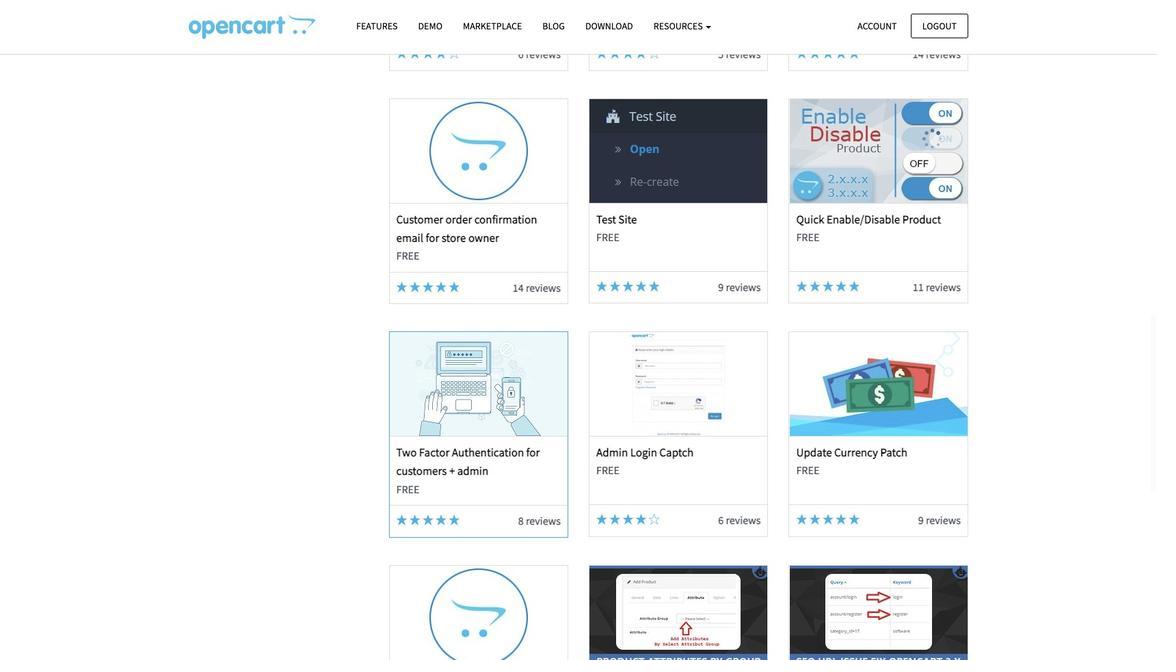Task type: describe. For each thing, give the bounding box(es) containing it.
two factor authentication for customers + admin free
[[396, 446, 540, 496]]

admin login captch image
[[590, 333, 768, 437]]

test
[[596, 212, 616, 227]]

owner
[[468, 230, 499, 246]]

6 for star light o image
[[518, 47, 524, 61]]

account link
[[846, 13, 909, 38]]

reviews for two factor authentication for customers + admin
[[526, 515, 561, 528]]

8 reviews
[[518, 515, 561, 528]]

admin login captch link
[[596, 446, 694, 461]]

account
[[858, 19, 897, 32]]

free inside "test site free"
[[596, 230, 620, 244]]

6 for star light o icon corresponding to 6 reviews
[[718, 514, 724, 528]]

product attributes by attribute group in opencar.. image
[[590, 566, 768, 661]]

logout link
[[911, 13, 969, 38]]

0 horizontal spatial 14
[[513, 281, 524, 295]]

+
[[449, 464, 455, 479]]

admin
[[457, 464, 489, 479]]

resources link
[[643, 14, 722, 38]]

quick enable/disable product image
[[790, 99, 968, 203]]

customer order confirmation email for store owner link
[[396, 212, 537, 246]]

features
[[356, 20, 398, 32]]

star light o image for 5 reviews
[[649, 48, 660, 59]]

enable/disable
[[827, 212, 900, 227]]

9 for test site
[[718, 280, 724, 294]]

update currency patch link
[[797, 446, 908, 461]]

logout
[[923, 19, 957, 32]]

resources
[[654, 20, 705, 32]]

marketplace link
[[453, 14, 532, 38]]

admin
[[596, 446, 628, 461]]

opencart - marketplace image
[[189, 14, 315, 39]]

reviews for customer order confirmation email for store owner
[[526, 281, 561, 295]]

9 for update currency patch
[[919, 514, 924, 528]]

reviews for quick enable/disable product
[[926, 280, 961, 294]]

quick
[[797, 212, 825, 227]]

0 vertical spatial 14
[[913, 47, 924, 61]]

site
[[619, 212, 637, 227]]

two factor authentication for customers + admin link
[[396, 446, 540, 479]]

5 reviews
[[718, 47, 761, 61]]

star light o image for 6 reviews
[[649, 515, 660, 526]]

9 reviews for test site
[[718, 280, 761, 294]]



Task type: vqa. For each thing, say whether or not it's contained in the screenshot.


Task type: locate. For each thing, give the bounding box(es) containing it.
update
[[797, 446, 832, 461]]

1 vertical spatial 14
[[513, 281, 524, 295]]

11 reviews
[[913, 280, 961, 294]]

1 vertical spatial 6 reviews
[[718, 514, 761, 528]]

0 vertical spatial for
[[426, 230, 439, 246]]

email
[[396, 230, 424, 246]]

quick enable/disable product free
[[797, 212, 941, 244]]

1 horizontal spatial 9 reviews
[[919, 514, 961, 528]]

authentication
[[452, 446, 524, 461]]

reviews
[[526, 47, 561, 61], [726, 47, 761, 61], [926, 47, 961, 61], [726, 280, 761, 294], [926, 280, 961, 294], [526, 281, 561, 295], [726, 514, 761, 528], [926, 514, 961, 528], [526, 515, 561, 528]]

0 vertical spatial 14 reviews
[[913, 47, 961, 61]]

1 horizontal spatial 14
[[913, 47, 924, 61]]

two factor authentication for customers + admin image
[[390, 333, 568, 437]]

1 horizontal spatial 14 reviews
[[913, 47, 961, 61]]

0 horizontal spatial 9 reviews
[[718, 280, 761, 294]]

free inside update currency patch free
[[797, 464, 820, 478]]

captch
[[660, 446, 694, 461]]

for left store
[[426, 230, 439, 246]]

9 reviews for update currency patch
[[919, 514, 961, 528]]

marketplace
[[463, 20, 522, 32]]

test site free
[[596, 212, 637, 244]]

reviews for admin login captch
[[726, 514, 761, 528]]

0 horizontal spatial 9
[[718, 280, 724, 294]]

store
[[442, 230, 466, 246]]

0 vertical spatial 6 reviews
[[518, 47, 561, 61]]

seo url issue fix in opencart 3.x by sainent image
[[790, 566, 968, 661]]

6
[[518, 47, 524, 61], [718, 514, 724, 528]]

9
[[718, 280, 724, 294], [919, 514, 924, 528]]

free
[[396, 15, 420, 29], [596, 15, 620, 29], [596, 230, 620, 244], [797, 230, 820, 244], [396, 249, 420, 263], [596, 464, 620, 478], [797, 464, 820, 478], [396, 483, 420, 496]]

for
[[426, 230, 439, 246], [526, 446, 540, 461]]

customer order confirmation email for store owner free
[[396, 212, 537, 263]]

for inside customer order confirmation email for store owner free
[[426, 230, 439, 246]]

9 reviews
[[718, 280, 761, 294], [919, 514, 961, 528]]

test site link
[[596, 212, 637, 227]]

always display categorys/subcategories in breadc.. image
[[390, 566, 568, 661]]

customer order confirmation email for store owner image
[[390, 99, 568, 203]]

1 horizontal spatial 6 reviews
[[718, 514, 761, 528]]

for right 'authentication'
[[526, 446, 540, 461]]

reviews for update currency patch
[[926, 514, 961, 528]]

star light image
[[396, 48, 407, 59], [410, 48, 420, 59], [423, 48, 434, 59], [436, 48, 447, 59], [596, 48, 607, 59], [610, 48, 621, 59], [623, 48, 634, 59], [810, 48, 821, 59], [823, 48, 834, 59], [596, 281, 607, 292], [610, 281, 621, 292], [636, 281, 647, 292], [423, 282, 434, 293], [436, 282, 447, 293], [610, 515, 621, 526], [636, 515, 647, 526], [836, 515, 847, 526], [396, 515, 407, 526]]

test site image
[[590, 99, 768, 203]]

1 vertical spatial for
[[526, 446, 540, 461]]

1 horizontal spatial 6
[[718, 514, 724, 528]]

1 star light o image from the top
[[649, 48, 660, 59]]

8
[[518, 515, 524, 528]]

customer
[[396, 212, 443, 227]]

0 vertical spatial 9 reviews
[[718, 280, 761, 294]]

free inside two factor authentication for customers + admin free
[[396, 483, 420, 496]]

login
[[630, 446, 657, 461]]

6 reviews for star light o icon corresponding to 6 reviews
[[718, 514, 761, 528]]

star light o image
[[449, 48, 460, 59]]

2 star light o image from the top
[[649, 515, 660, 526]]

reviews for test site
[[726, 280, 761, 294]]

two
[[396, 446, 417, 461]]

1 vertical spatial 6
[[718, 514, 724, 528]]

1 vertical spatial 9
[[919, 514, 924, 528]]

free inside quick enable/disable product free
[[797, 230, 820, 244]]

customers
[[396, 464, 447, 479]]

free inside customer order confirmation email for store owner free
[[396, 249, 420, 263]]

6 reviews
[[518, 47, 561, 61], [718, 514, 761, 528]]

star light o image
[[649, 48, 660, 59], [649, 515, 660, 526]]

patch
[[881, 446, 908, 461]]

blog link
[[532, 14, 575, 38]]

0 horizontal spatial for
[[426, 230, 439, 246]]

update currency patch free
[[797, 446, 908, 478]]

update currency patch image
[[790, 333, 968, 437]]

admin login captch free
[[596, 446, 694, 478]]

1 horizontal spatial for
[[526, 446, 540, 461]]

1 horizontal spatial 9
[[919, 514, 924, 528]]

confirmation
[[475, 212, 537, 227]]

star light image
[[636, 48, 647, 59], [797, 48, 807, 59], [836, 48, 847, 59], [849, 48, 860, 59], [623, 281, 634, 292], [649, 281, 660, 292], [797, 281, 807, 292], [810, 281, 821, 292], [823, 281, 834, 292], [836, 281, 847, 292], [849, 281, 860, 292], [396, 282, 407, 293], [410, 282, 420, 293], [449, 282, 460, 293], [596, 515, 607, 526], [623, 515, 634, 526], [797, 515, 807, 526], [810, 515, 821, 526], [823, 515, 834, 526], [849, 515, 860, 526], [410, 515, 420, 526], [423, 515, 434, 526], [436, 515, 447, 526], [449, 515, 460, 526]]

features link
[[346, 14, 408, 38]]

0 horizontal spatial 14 reviews
[[513, 281, 561, 295]]

download link
[[575, 14, 643, 38]]

6 reviews for star light o image
[[518, 47, 561, 61]]

for inside two factor authentication for customers + admin free
[[526, 446, 540, 461]]

download
[[586, 20, 633, 32]]

1 vertical spatial star light o image
[[649, 515, 660, 526]]

demo link
[[408, 14, 453, 38]]

14
[[913, 47, 924, 61], [513, 281, 524, 295]]

0 vertical spatial 9
[[718, 280, 724, 294]]

11
[[913, 280, 924, 294]]

demo
[[418, 20, 443, 32]]

1 vertical spatial 14 reviews
[[513, 281, 561, 295]]

1 vertical spatial 9 reviews
[[919, 514, 961, 528]]

order
[[446, 212, 472, 227]]

5
[[718, 47, 724, 61]]

0 vertical spatial 6
[[518, 47, 524, 61]]

free inside admin login captch free
[[596, 464, 620, 478]]

14 reviews
[[913, 47, 961, 61], [513, 281, 561, 295]]

star light o image down resources at the right top of the page
[[649, 48, 660, 59]]

0 horizontal spatial 6
[[518, 47, 524, 61]]

0 horizontal spatial 6 reviews
[[518, 47, 561, 61]]

blog
[[543, 20, 565, 32]]

factor
[[419, 446, 450, 461]]

0 vertical spatial star light o image
[[649, 48, 660, 59]]

product
[[903, 212, 941, 227]]

currency
[[835, 446, 878, 461]]

quick enable/disable product link
[[797, 212, 941, 227]]

star light o image down admin login captch free at the bottom right
[[649, 515, 660, 526]]



